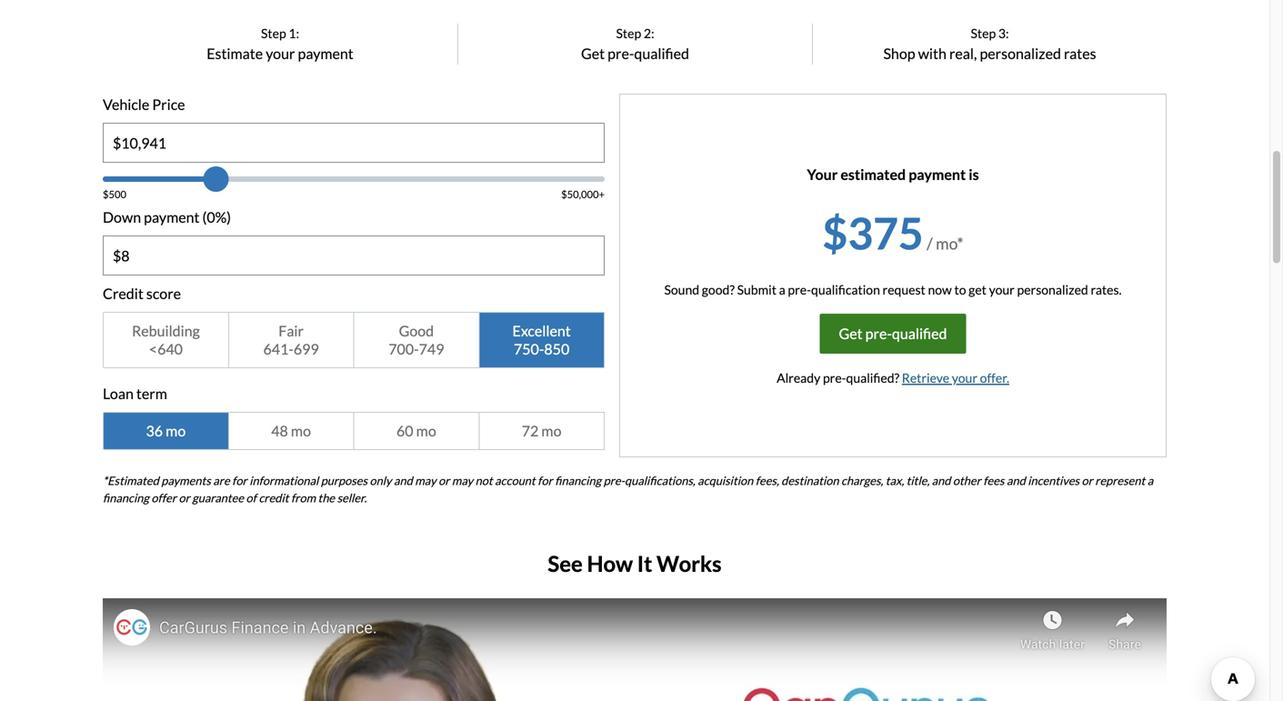 Task type: describe. For each thing, give the bounding box(es) containing it.
estimate
[[207, 45, 263, 62]]

pre- inside *estimated payments are for informational purposes only and may or may not account for financing pre-qualifications, acquisition fees, destination charges, tax, title, and other fees and incentives or represent a financing offer or guarantee of credit from the seller.
[[604, 474, 625, 487]]

60
[[397, 422, 413, 440]]

price
[[152, 96, 185, 113]]

payments
[[161, 474, 211, 487]]

<640
[[149, 340, 183, 358]]

already
[[777, 370, 821, 386]]

2 horizontal spatial or
[[1082, 474, 1093, 487]]

guarantee
[[192, 491, 244, 505]]

get pre-qualified
[[839, 325, 947, 342]]

*estimated
[[103, 474, 159, 487]]

$375
[[823, 206, 924, 259]]

rebuilding
[[132, 322, 200, 340]]

is
[[969, 166, 979, 183]]

1:
[[289, 25, 299, 41]]

credit score
[[103, 285, 181, 302]]

step for real,
[[971, 25, 996, 41]]

rates
[[1064, 45, 1096, 62]]

charges,
[[841, 474, 883, 487]]

see how it works
[[548, 551, 722, 577]]

down
[[103, 208, 141, 226]]

your inside step 1: estimate your payment
[[266, 45, 295, 62]]

rebuilding <640
[[132, 322, 200, 358]]

see
[[548, 551, 583, 577]]

mo for 72 mo
[[542, 422, 562, 440]]

credit
[[259, 491, 289, 505]]

not
[[475, 474, 493, 487]]

fair
[[279, 322, 304, 340]]

from
[[291, 491, 316, 505]]

fees,
[[755, 474, 779, 487]]

0 horizontal spatial a
[[779, 282, 786, 297]]

72
[[522, 422, 539, 440]]

2 horizontal spatial your
[[989, 282, 1015, 297]]

good 700-749
[[389, 322, 444, 358]]

title,
[[906, 474, 930, 487]]

submit
[[737, 282, 777, 297]]

641-
[[263, 340, 294, 358]]

qualifications,
[[625, 474, 695, 487]]

700-
[[389, 340, 419, 358]]

are
[[213, 474, 230, 487]]

account
[[495, 474, 535, 487]]

get pre-qualified button
[[820, 314, 966, 354]]

get
[[969, 282, 987, 297]]

pre- inside button
[[866, 325, 892, 342]]

749
[[419, 340, 444, 358]]

term
[[136, 385, 167, 402]]

850
[[544, 340, 570, 358]]

your
[[807, 166, 838, 183]]

represent
[[1095, 474, 1145, 487]]

your estimated payment is
[[807, 166, 979, 183]]

the
[[318, 491, 335, 505]]

mo for 60 mo
[[416, 422, 436, 440]]

699
[[294, 340, 319, 358]]

qualified inside step 2: get pre-qualified
[[634, 45, 689, 62]]

how
[[587, 551, 633, 577]]

qualified?
[[846, 370, 900, 386]]

36 mo
[[146, 422, 186, 440]]

request
[[883, 282, 926, 297]]

3 and from the left
[[1007, 474, 1026, 487]]

step 1: estimate your payment
[[207, 25, 354, 62]]

/
[[927, 234, 933, 253]]

$500
[[103, 188, 126, 201]]

good?
[[702, 282, 735, 297]]

step for qualified
[[616, 25, 641, 41]]

rates.
[[1091, 282, 1122, 297]]

$375 / mo*
[[823, 206, 964, 259]]

down payment (0%)
[[103, 208, 231, 226]]

get inside step 2: get pre-qualified
[[581, 45, 605, 62]]

1 for from the left
[[232, 474, 247, 487]]

*estimated payments are for informational purposes only and may or may not account for financing pre-qualifications, acquisition fees, destination charges, tax, title, and other fees and incentives or represent a financing offer or guarantee of credit from the seller.
[[103, 474, 1153, 505]]

a inside *estimated payments are for informational purposes only and may or may not account for financing pre-qualifications, acquisition fees, destination charges, tax, title, and other fees and incentives or represent a financing offer or guarantee of credit from the seller.
[[1147, 474, 1153, 487]]

fees
[[983, 474, 1004, 487]]

credit
[[103, 285, 144, 302]]

informational
[[249, 474, 319, 487]]



Task type: vqa. For each thing, say whether or not it's contained in the screenshot.


Task type: locate. For each thing, give the bounding box(es) containing it.
2 may from the left
[[452, 474, 473, 487]]

works
[[657, 551, 722, 577]]

loan
[[103, 385, 134, 402]]

2 vertical spatial payment
[[144, 208, 200, 226]]

2 mo from the left
[[291, 422, 311, 440]]

None text field
[[104, 124, 604, 162]]

0 horizontal spatial your
[[266, 45, 295, 62]]

qualified inside get pre-qualified button
[[892, 325, 947, 342]]

personalized inside step 3: shop with real, personalized rates
[[980, 45, 1061, 62]]

2 horizontal spatial and
[[1007, 474, 1026, 487]]

for right are
[[232, 474, 247, 487]]

payment
[[298, 45, 354, 62], [909, 166, 966, 183], [144, 208, 200, 226]]

fair 641-699
[[263, 322, 319, 358]]

and
[[394, 474, 413, 487], [932, 474, 951, 487], [1007, 474, 1026, 487]]

60 mo
[[397, 422, 436, 440]]

1 horizontal spatial step
[[616, 25, 641, 41]]

payment inside step 1: estimate your payment
[[298, 45, 354, 62]]

0 horizontal spatial payment
[[144, 208, 200, 226]]

step inside step 2: get pre-qualified
[[616, 25, 641, 41]]

2 step from the left
[[616, 25, 641, 41]]

already pre-qualified? retrieve your offer.
[[777, 370, 1009, 386]]

3 step from the left
[[971, 25, 996, 41]]

mo
[[166, 422, 186, 440], [291, 422, 311, 440], [416, 422, 436, 440], [542, 422, 562, 440]]

1 mo from the left
[[166, 422, 186, 440]]

0 vertical spatial payment
[[298, 45, 354, 62]]

48 mo
[[271, 422, 311, 440]]

real,
[[949, 45, 977, 62]]

1 vertical spatial your
[[989, 282, 1015, 297]]

0 vertical spatial financing
[[555, 474, 601, 487]]

for right account
[[538, 474, 553, 487]]

qualification
[[811, 282, 880, 297]]

personalized down 3:
[[980, 45, 1061, 62]]

1 horizontal spatial payment
[[298, 45, 354, 62]]

your down 1:
[[266, 45, 295, 62]]

1 horizontal spatial and
[[932, 474, 951, 487]]

it
[[637, 551, 652, 577]]

0 horizontal spatial step
[[261, 25, 286, 41]]

qualified up retrieve
[[892, 325, 947, 342]]

0 horizontal spatial or
[[179, 491, 190, 505]]

and right only
[[394, 474, 413, 487]]

shop
[[884, 45, 915, 62]]

financing down "*estimated"
[[103, 491, 149, 505]]

pre-
[[608, 45, 634, 62], [788, 282, 811, 297], [866, 325, 892, 342], [823, 370, 846, 386], [604, 474, 625, 487]]

may left not
[[452, 474, 473, 487]]

72 mo
[[522, 422, 562, 440]]

vehicle price
[[103, 96, 185, 113]]

2 and from the left
[[932, 474, 951, 487]]

sound
[[664, 282, 699, 297]]

1 vertical spatial personalized
[[1017, 282, 1088, 297]]

get
[[581, 45, 605, 62], [839, 325, 863, 342]]

step for payment
[[261, 25, 286, 41]]

0 horizontal spatial and
[[394, 474, 413, 487]]

0 vertical spatial qualified
[[634, 45, 689, 62]]

1 vertical spatial payment
[[909, 166, 966, 183]]

offer.
[[980, 370, 1009, 386]]

vehicle
[[103, 96, 149, 113]]

36
[[146, 422, 163, 440]]

sound good? submit a pre-qualification request now to get your personalized rates.
[[664, 282, 1122, 297]]

to
[[954, 282, 966, 297]]

1 horizontal spatial may
[[452, 474, 473, 487]]

1 and from the left
[[394, 474, 413, 487]]

or left represent
[[1082, 474, 1093, 487]]

your left offer.
[[952, 370, 978, 386]]

payment left "is" in the right of the page
[[909, 166, 966, 183]]

step left 2:
[[616, 25, 641, 41]]

loan term
[[103, 385, 167, 402]]

a right submit
[[779, 282, 786, 297]]

personalized left rates.
[[1017, 282, 1088, 297]]

0 vertical spatial personalized
[[980, 45, 1061, 62]]

2 horizontal spatial step
[[971, 25, 996, 41]]

step 2: get pre-qualified
[[581, 25, 689, 62]]

1 horizontal spatial your
[[952, 370, 978, 386]]

Down payment (0%) text field
[[104, 236, 604, 275]]

1 vertical spatial get
[[839, 325, 863, 342]]

may right only
[[415, 474, 436, 487]]

pre- inside step 2: get pre-qualified
[[608, 45, 634, 62]]

0 horizontal spatial may
[[415, 474, 436, 487]]

mo*
[[936, 234, 964, 253]]

mo right 60
[[416, 422, 436, 440]]

a right represent
[[1147, 474, 1153, 487]]

mo right 72
[[542, 422, 562, 440]]

retrieve
[[902, 370, 950, 386]]

mo for 48 mo
[[291, 422, 311, 440]]

0 horizontal spatial for
[[232, 474, 247, 487]]

incentives
[[1028, 474, 1080, 487]]

your
[[266, 45, 295, 62], [989, 282, 1015, 297], [952, 370, 978, 386]]

$50,000+
[[561, 188, 605, 201]]

score
[[146, 285, 181, 302]]

1 horizontal spatial get
[[839, 325, 863, 342]]

step inside step 3: shop with real, personalized rates
[[971, 25, 996, 41]]

seller.
[[337, 491, 367, 505]]

3:
[[998, 25, 1009, 41]]

or
[[438, 474, 450, 487], [1082, 474, 1093, 487], [179, 491, 190, 505]]

retrieve your offer. link
[[902, 370, 1009, 386]]

(0%)
[[202, 208, 231, 226]]

qualified
[[634, 45, 689, 62], [892, 325, 947, 342]]

mo right 48 at the bottom left
[[291, 422, 311, 440]]

purposes
[[321, 474, 367, 487]]

financing down 72 mo
[[555, 474, 601, 487]]

step left 3:
[[971, 25, 996, 41]]

2 for from the left
[[538, 474, 553, 487]]

1 horizontal spatial for
[[538, 474, 553, 487]]

only
[[370, 474, 392, 487]]

good
[[399, 322, 434, 340]]

now
[[928, 282, 952, 297]]

qualified down 2:
[[634, 45, 689, 62]]

0 vertical spatial a
[[779, 282, 786, 297]]

1 vertical spatial a
[[1147, 474, 1153, 487]]

offer
[[151, 491, 176, 505]]

0 horizontal spatial qualified
[[634, 45, 689, 62]]

0 horizontal spatial get
[[581, 45, 605, 62]]

or down payments
[[179, 491, 190, 505]]

and right fees
[[1007, 474, 1026, 487]]

1 step from the left
[[261, 25, 286, 41]]

2:
[[644, 25, 654, 41]]

destination
[[781, 474, 839, 487]]

acquisition
[[698, 474, 753, 487]]

1 may from the left
[[415, 474, 436, 487]]

1 horizontal spatial qualified
[[892, 325, 947, 342]]

with
[[918, 45, 947, 62]]

1 vertical spatial qualified
[[892, 325, 947, 342]]

0 vertical spatial your
[[266, 45, 295, 62]]

1 vertical spatial financing
[[103, 491, 149, 505]]

0 vertical spatial get
[[581, 45, 605, 62]]

of
[[246, 491, 256, 505]]

1 horizontal spatial a
[[1147, 474, 1153, 487]]

step 3: shop with real, personalized rates
[[884, 25, 1096, 62]]

payment down 1:
[[298, 45, 354, 62]]

estimated
[[841, 166, 906, 183]]

1 horizontal spatial financing
[[555, 474, 601, 487]]

2 vertical spatial your
[[952, 370, 978, 386]]

750-
[[514, 340, 544, 358]]

1 horizontal spatial or
[[438, 474, 450, 487]]

3 mo from the left
[[416, 422, 436, 440]]

and right title, at the right
[[932, 474, 951, 487]]

4 mo from the left
[[542, 422, 562, 440]]

0 horizontal spatial financing
[[103, 491, 149, 505]]

step inside step 1: estimate your payment
[[261, 25, 286, 41]]

get inside get pre-qualified button
[[839, 325, 863, 342]]

payment left (0%)
[[144, 208, 200, 226]]

other
[[953, 474, 981, 487]]

or left not
[[438, 474, 450, 487]]

mo for 36 mo
[[166, 422, 186, 440]]

mo right 36
[[166, 422, 186, 440]]

may
[[415, 474, 436, 487], [452, 474, 473, 487]]

2 horizontal spatial payment
[[909, 166, 966, 183]]

your right get
[[989, 282, 1015, 297]]

step
[[261, 25, 286, 41], [616, 25, 641, 41], [971, 25, 996, 41]]

excellent 750-850
[[513, 322, 571, 358]]

excellent
[[513, 322, 571, 340]]

step left 1:
[[261, 25, 286, 41]]



